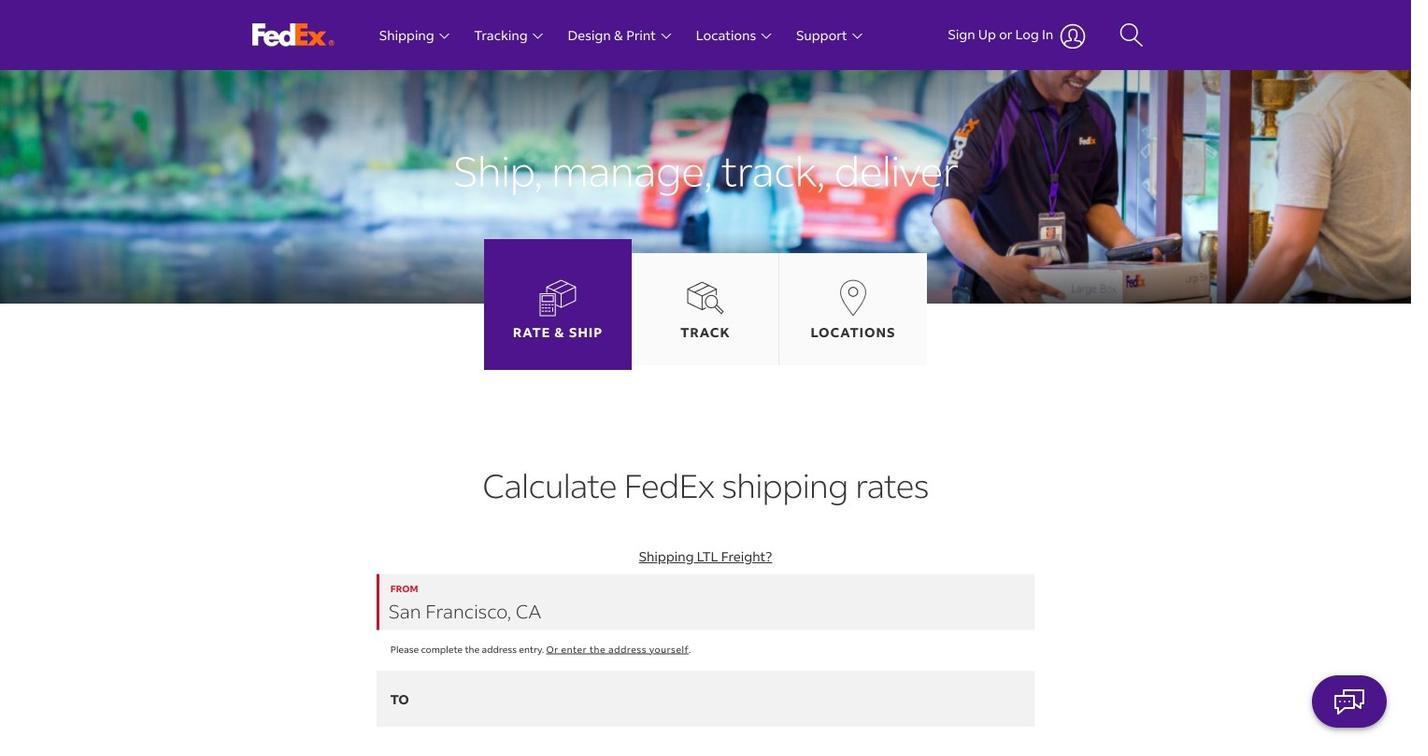 Task type: locate. For each thing, give the bounding box(es) containing it.
tab list
[[484, 239, 927, 370]]

get location information tab
[[811, 324, 896, 341]]

sign up or log in image
[[1060, 23, 1086, 49]]

tab
[[484, 239, 632, 370], [632, 253, 779, 365], [779, 253, 927, 365]]



Task type: vqa. For each thing, say whether or not it's contained in the screenshot.
From Address, Type In The Full Address Your Mailing From. Then Use The Drop Down That Appears To Select The Best Address Match, Below. If You Cannot Use Drop Down.  Call 1 800 4 6 3 3 3 3 9. "TEXT FIELD"
yes



Task type: describe. For each thing, give the bounding box(es) containing it.
fedex logo image
[[252, 23, 335, 47]]

get tracking information tab
[[681, 324, 730, 341]]

get rate and shipping details tab
[[513, 324, 603, 341]]

To address, type in the full address your mailing from. Then use the drop down that appears to select the best address match, below. If you cannot use drop down.  Call 1 800 4 6 3 3 3 3 9. text field
[[376, 671, 1035, 727]]

search image
[[1120, 22, 1144, 50]]

From address, type in the full address your mailing from. Then use the drop down that appears to select the best address match, below. If you cannot use drop down.  Call 1 800 4 6 3 3 3 3 9. text field
[[376, 574, 1035, 630]]



